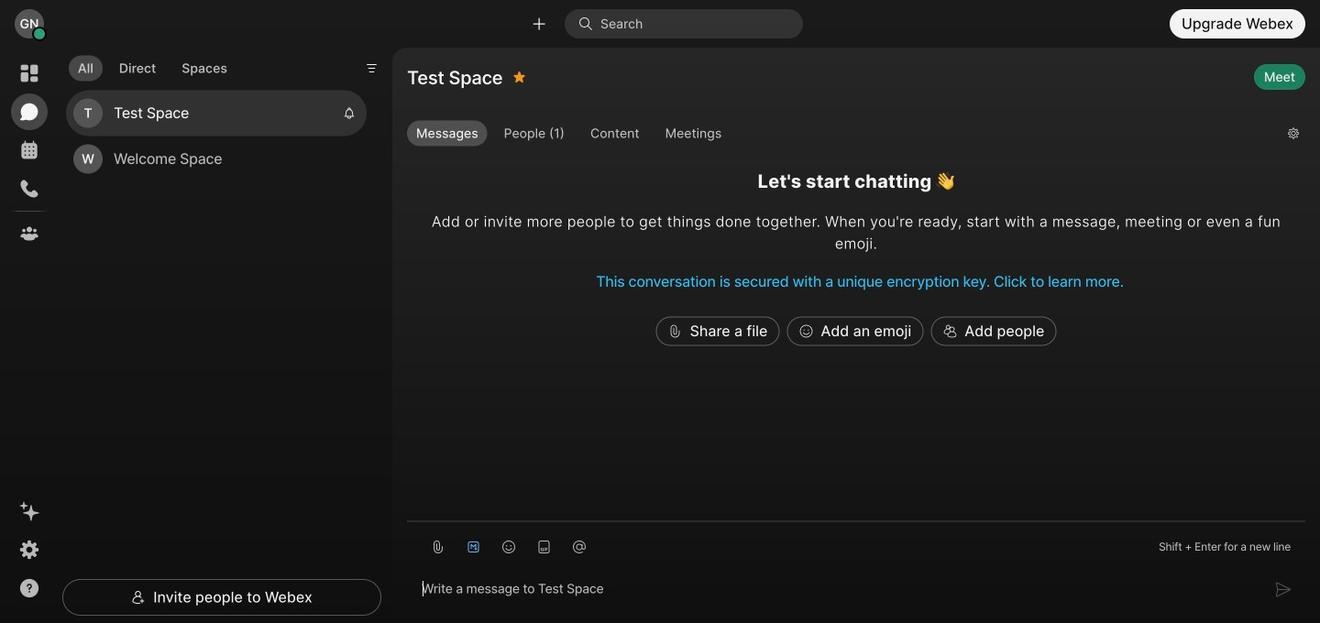 Task type: locate. For each thing, give the bounding box(es) containing it.
test space, you will be notified of all new messages in this space list item
[[66, 90, 367, 136]]

navigation
[[0, 48, 59, 624]]

welcome space list item
[[66, 136, 367, 182]]

group
[[407, 121, 1274, 150]]

tab list
[[64, 44, 241, 86]]

you will be notified of all new messages in this space image
[[343, 107, 356, 120]]



Task type: vqa. For each thing, say whether or not it's contained in the screenshot.
welcome space LIST ITEM
yes



Task type: describe. For each thing, give the bounding box(es) containing it.
message composer toolbar element
[[407, 522, 1306, 565]]

webex tab list
[[11, 55, 48, 252]]



